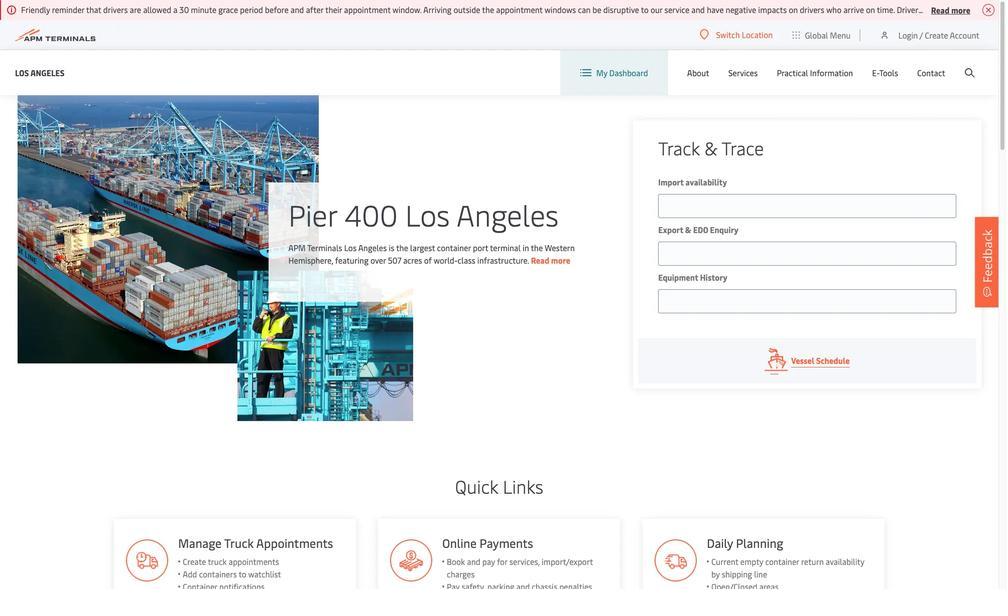 Task type: describe. For each thing, give the bounding box(es) containing it.
1 horizontal spatial to
[[641, 4, 649, 15]]

los for apm
[[344, 242, 357, 253]]

1 that from the left
[[86, 4, 101, 15]]

about
[[687, 67, 709, 78]]

track & trace
[[658, 136, 764, 160]]

over
[[371, 255, 386, 266]]

a
[[173, 4, 177, 15]]

0 horizontal spatial los
[[15, 67, 29, 78]]

allowed
[[143, 4, 171, 15]]

pier
[[288, 195, 337, 234]]

services button
[[728, 50, 758, 95]]

2 outside from the left
[[964, 4, 990, 15]]

infrastructure.
[[477, 255, 529, 266]]

los for pier
[[405, 195, 450, 234]]

read more for read more link
[[531, 255, 570, 266]]

windows
[[545, 4, 576, 15]]

can
[[578, 4, 591, 15]]

create inside create truck appointments add containers to watchlist
[[183, 557, 206, 568]]

1 outside from the left
[[454, 4, 480, 15]]

manage
[[178, 536, 221, 552]]

tools
[[879, 67, 898, 78]]

terminals
[[307, 242, 342, 253]]

read more for read more button
[[931, 4, 971, 15]]

400
[[345, 195, 398, 234]]

switch location button
[[700, 29, 773, 40]]

truck
[[208, 557, 226, 568]]

1 horizontal spatial the
[[482, 4, 494, 15]]

1 appointment from the left
[[344, 4, 391, 15]]

reminder
[[52, 4, 84, 15]]

book and pay for services, import/export charges
[[447, 557, 593, 580]]

by
[[712, 569, 720, 580]]

disruptive
[[603, 4, 639, 15]]

minute
[[191, 4, 216, 15]]

for
[[497, 557, 508, 568]]

add
[[183, 569, 197, 580]]

my dashboard
[[596, 67, 648, 78]]

practical information
[[777, 67, 853, 78]]

2 drivers from the left
[[800, 4, 825, 15]]

before
[[265, 4, 289, 15]]

1 on from the left
[[789, 4, 798, 15]]

my
[[596, 67, 607, 78]]

western
[[545, 242, 575, 253]]

vessel
[[791, 355, 815, 367]]

shipping
[[722, 569, 752, 580]]

2 horizontal spatial and
[[692, 4, 705, 15]]

quick
[[455, 474, 498, 499]]

service
[[665, 4, 690, 15]]

0 horizontal spatial the
[[396, 242, 408, 253]]

read for read more link
[[531, 255, 549, 266]]

global
[[805, 29, 828, 40]]

import availability
[[658, 177, 727, 188]]

switch location
[[716, 29, 773, 40]]

services
[[728, 67, 758, 78]]

port
[[473, 242, 488, 253]]

friendly reminder that drivers are allowed a 30 minute grace period before and after their appointment window. arriving outside the appointment windows can be disruptive to our service and have negative impacts on drivers who arrive on time. drivers that arrive outside their
[[21, 4, 1006, 15]]

pay
[[483, 557, 495, 568]]

enquiry
[[710, 224, 739, 235]]

current empty container return availability by shipping line
[[712, 557, 865, 580]]

availability inside current empty container return availability by shipping line
[[826, 557, 865, 568]]

2 on from the left
[[866, 4, 875, 15]]

book
[[447, 557, 465, 568]]

feedback
[[979, 230, 996, 283]]

e-
[[872, 67, 879, 78]]

current
[[712, 557, 739, 568]]

los angeles link
[[15, 67, 65, 79]]

track
[[658, 136, 700, 160]]

& for trace
[[705, 136, 718, 160]]

export
[[658, 224, 683, 235]]

truck
[[224, 536, 253, 552]]

impacts
[[758, 4, 787, 15]]

1 arrive from the left
[[844, 4, 864, 15]]

0 horizontal spatial and
[[291, 4, 304, 15]]

read more link
[[531, 255, 570, 266]]

are
[[130, 4, 141, 15]]

featuring
[[335, 255, 369, 266]]

feedback button
[[975, 217, 1000, 308]]

period
[[240, 4, 263, 15]]

1 drivers from the left
[[103, 4, 128, 15]]

daily
[[707, 536, 733, 552]]

apm terminals los angeles is the largest container port terminal in the western hemisphere, featuring over 507 acres of world-class infrastructure.
[[288, 242, 575, 266]]

login / create account link
[[880, 20, 980, 50]]

links
[[503, 474, 543, 499]]

more for read more button
[[951, 4, 971, 15]]

after
[[306, 4, 324, 15]]

angeles for apm terminals los angeles is the largest container port terminal in the western hemisphere, featuring over 507 acres of world-class infrastructure.
[[358, 242, 387, 253]]

in
[[523, 242, 529, 253]]

dashboard
[[609, 67, 648, 78]]

charges
[[447, 569, 475, 580]]

is
[[389, 242, 394, 253]]



Task type: locate. For each thing, give the bounding box(es) containing it.
1 vertical spatial angeles
[[456, 195, 559, 234]]

friendly
[[21, 4, 50, 15]]

their right the after
[[325, 4, 342, 15]]

2 horizontal spatial angeles
[[456, 195, 559, 234]]

to down "appointments"
[[238, 569, 246, 580]]

1 vertical spatial create
[[183, 557, 206, 568]]

and left pay
[[467, 557, 481, 568]]

more for read more link
[[551, 255, 570, 266]]

apm
[[288, 242, 306, 253]]

0 horizontal spatial create
[[183, 557, 206, 568]]

contact button
[[917, 50, 945, 95]]

los angeles pier 400 image
[[17, 95, 319, 364]]

1 horizontal spatial read
[[931, 4, 950, 15]]

1 vertical spatial availability
[[826, 557, 865, 568]]

more
[[951, 4, 971, 15], [551, 255, 570, 266]]

equipment history
[[658, 272, 728, 283]]

login / create account
[[898, 29, 980, 40]]

1 horizontal spatial outside
[[964, 4, 990, 15]]

1 horizontal spatial and
[[467, 557, 481, 568]]

0 horizontal spatial arrive
[[844, 4, 864, 15]]

and inside book and pay for services, import/export charges
[[467, 557, 481, 568]]

services,
[[510, 557, 540, 568]]

edo
[[693, 224, 708, 235]]

angeles for pier 400 los angeles
[[456, 195, 559, 234]]

to inside create truck appointments add containers to watchlist
[[238, 569, 246, 580]]

window.
[[393, 4, 422, 15]]

0 horizontal spatial read more
[[531, 255, 570, 266]]

time.
[[877, 4, 895, 15]]

& left edo
[[685, 224, 691, 235]]

negative
[[726, 4, 756, 15]]

orange club loyalty program - 56 image
[[655, 540, 697, 582]]

read more button
[[931, 4, 971, 16]]

angeles inside apm terminals los angeles is the largest container port terminal in the western hemisphere, featuring over 507 acres of world-class infrastructure.
[[358, 242, 387, 253]]

world-
[[434, 255, 458, 266]]

pier 400 los angeles
[[288, 195, 559, 234]]

30
[[179, 4, 189, 15]]

their
[[325, 4, 342, 15], [992, 4, 1006, 15]]

container up world-
[[437, 242, 471, 253]]

& for edo
[[685, 224, 691, 235]]

la secondary image
[[237, 271, 413, 422]]

container up line
[[766, 557, 800, 568]]

read down western at the top right of page
[[531, 255, 549, 266]]

their right read more button
[[992, 4, 1006, 15]]

global menu button
[[783, 20, 861, 50]]

and left have
[[692, 4, 705, 15]]

2 vertical spatial los
[[344, 242, 357, 253]]

read more down western at the top right of page
[[531, 255, 570, 266]]

drivers left are
[[103, 4, 128, 15]]

1 vertical spatial container
[[766, 557, 800, 568]]

angeles
[[30, 67, 65, 78], [456, 195, 559, 234], [358, 242, 387, 253]]

vessel schedule link
[[638, 339, 976, 384]]

largest
[[410, 242, 435, 253]]

1 vertical spatial to
[[238, 569, 246, 580]]

that right drivers
[[924, 4, 939, 15]]

0 vertical spatial &
[[705, 136, 718, 160]]

create up add
[[183, 557, 206, 568]]

container
[[437, 242, 471, 253], [766, 557, 800, 568]]

have
[[707, 4, 724, 15]]

arrive
[[844, 4, 864, 15], [941, 4, 962, 15]]

read for read more button
[[931, 4, 950, 15]]

availability down track & trace
[[686, 177, 727, 188]]

trace
[[722, 136, 764, 160]]

class
[[458, 255, 475, 266]]

1 horizontal spatial create
[[925, 29, 948, 40]]

terminal
[[490, 242, 521, 253]]

read inside button
[[931, 4, 950, 15]]

quick links
[[455, 474, 543, 499]]

los
[[15, 67, 29, 78], [405, 195, 450, 234], [344, 242, 357, 253]]

0 horizontal spatial angeles
[[30, 67, 65, 78]]

0 vertical spatial availability
[[686, 177, 727, 188]]

acres
[[403, 255, 422, 266]]

1 horizontal spatial that
[[924, 4, 939, 15]]

1 horizontal spatial drivers
[[800, 4, 825, 15]]

& left trace
[[705, 136, 718, 160]]

2 that from the left
[[924, 4, 939, 15]]

e-tools button
[[872, 50, 898, 95]]

availability right 'return'
[[826, 557, 865, 568]]

manage truck appointments
[[178, 536, 333, 552]]

appointments
[[228, 557, 279, 568]]

appointment left windows
[[496, 4, 543, 15]]

0 horizontal spatial drivers
[[103, 4, 128, 15]]

0 vertical spatial read
[[931, 4, 950, 15]]

grace
[[218, 4, 238, 15]]

online
[[443, 536, 477, 552]]

container inside current empty container return availability by shipping line
[[766, 557, 800, 568]]

2 vertical spatial angeles
[[358, 242, 387, 253]]

import
[[658, 177, 684, 188]]

1 horizontal spatial &
[[705, 136, 718, 160]]

0 horizontal spatial container
[[437, 242, 471, 253]]

1 vertical spatial more
[[551, 255, 570, 266]]

appointments
[[256, 536, 333, 552]]

create truck appointments add containers to watchlist
[[183, 557, 281, 580]]

2 their from the left
[[992, 4, 1006, 15]]

switch
[[716, 29, 740, 40]]

0 horizontal spatial their
[[325, 4, 342, 15]]

online payments
[[443, 536, 533, 552]]

account
[[950, 29, 980, 40]]

global menu
[[805, 29, 851, 40]]

login
[[898, 29, 918, 40]]

schedule
[[816, 355, 850, 367]]

0 vertical spatial more
[[951, 4, 971, 15]]

container inside apm terminals los angeles is the largest container port terminal in the western hemisphere, featuring over 507 acres of world-class infrastructure.
[[437, 242, 471, 253]]

return
[[802, 557, 824, 568]]

outside right arriving on the top left of the page
[[454, 4, 480, 15]]

daily planning
[[707, 536, 784, 552]]

that
[[86, 4, 101, 15], [924, 4, 939, 15]]

0 horizontal spatial &
[[685, 224, 691, 235]]

contact
[[917, 67, 945, 78]]

1 horizontal spatial their
[[992, 4, 1006, 15]]

line
[[754, 569, 768, 580]]

0 vertical spatial read more
[[931, 4, 971, 15]]

who
[[826, 4, 842, 15]]

1 horizontal spatial container
[[766, 557, 800, 568]]

more up account
[[951, 4, 971, 15]]

1 horizontal spatial more
[[951, 4, 971, 15]]

0 horizontal spatial that
[[86, 4, 101, 15]]

0 vertical spatial create
[[925, 29, 948, 40]]

0 horizontal spatial to
[[238, 569, 246, 580]]

outside up account
[[964, 4, 990, 15]]

create right /
[[925, 29, 948, 40]]

0 vertical spatial container
[[437, 242, 471, 253]]

1 horizontal spatial angeles
[[358, 242, 387, 253]]

read more up login / create account
[[931, 4, 971, 15]]

2 horizontal spatial los
[[405, 195, 450, 234]]

read more
[[931, 4, 971, 15], [531, 255, 570, 266]]

on
[[789, 4, 798, 15], [866, 4, 875, 15]]

1 horizontal spatial appointment
[[496, 4, 543, 15]]

drivers left who
[[800, 4, 825, 15]]

0 horizontal spatial appointment
[[344, 4, 391, 15]]

1 vertical spatial read more
[[531, 255, 570, 266]]

arriving
[[423, 4, 452, 15]]

tariffs - 131 image
[[390, 540, 433, 582]]

appointment left window.
[[344, 4, 391, 15]]

1 horizontal spatial arrive
[[941, 4, 962, 15]]

equipment
[[658, 272, 698, 283]]

practical information button
[[777, 50, 853, 95]]

payments
[[480, 536, 533, 552]]

los inside apm terminals los angeles is the largest container port terminal in the western hemisphere, featuring over 507 acres of world-class infrastructure.
[[344, 242, 357, 253]]

location
[[742, 29, 773, 40]]

arrive right who
[[844, 4, 864, 15]]

arrive up login / create account
[[941, 4, 962, 15]]

manager truck appointments - 53 image
[[126, 540, 168, 582]]

0 horizontal spatial on
[[789, 4, 798, 15]]

1 vertical spatial read
[[531, 255, 549, 266]]

0 horizontal spatial read
[[531, 255, 549, 266]]

that right reminder
[[86, 4, 101, 15]]

export & edo enquiry
[[658, 224, 739, 235]]

menu
[[830, 29, 851, 40]]

on right impacts
[[789, 4, 798, 15]]

my dashboard button
[[580, 50, 648, 95]]

on left the time.
[[866, 4, 875, 15]]

1 horizontal spatial los
[[344, 242, 357, 253]]

and left the after
[[291, 4, 304, 15]]

the
[[482, 4, 494, 15], [396, 242, 408, 253], [531, 242, 543, 253]]

2 appointment from the left
[[496, 4, 543, 15]]

vessel schedule
[[791, 355, 850, 367]]

read up login / create account
[[931, 4, 950, 15]]

1 horizontal spatial on
[[866, 4, 875, 15]]

planning
[[736, 536, 784, 552]]

1 vertical spatial &
[[685, 224, 691, 235]]

containers
[[199, 569, 237, 580]]

0 horizontal spatial more
[[551, 255, 570, 266]]

0 horizontal spatial availability
[[686, 177, 727, 188]]

information
[[810, 67, 853, 78]]

1 vertical spatial los
[[405, 195, 450, 234]]

&
[[705, 136, 718, 160], [685, 224, 691, 235]]

0 vertical spatial to
[[641, 4, 649, 15]]

1 horizontal spatial availability
[[826, 557, 865, 568]]

0 vertical spatial angeles
[[30, 67, 65, 78]]

our
[[651, 4, 663, 15]]

more down western at the top right of page
[[551, 255, 570, 266]]

watchlist
[[248, 569, 281, 580]]

import/export
[[542, 557, 593, 568]]

0 vertical spatial los
[[15, 67, 29, 78]]

1 their from the left
[[325, 4, 342, 15]]

close alert image
[[983, 4, 995, 16]]

2 horizontal spatial the
[[531, 242, 543, 253]]

/
[[920, 29, 923, 40]]

0 horizontal spatial outside
[[454, 4, 480, 15]]

1 horizontal spatial read more
[[931, 4, 971, 15]]

more inside button
[[951, 4, 971, 15]]

to left our on the top right of page
[[641, 4, 649, 15]]

2 arrive from the left
[[941, 4, 962, 15]]



Task type: vqa. For each thing, say whether or not it's contained in the screenshot.
RESPONSIBLE
no



